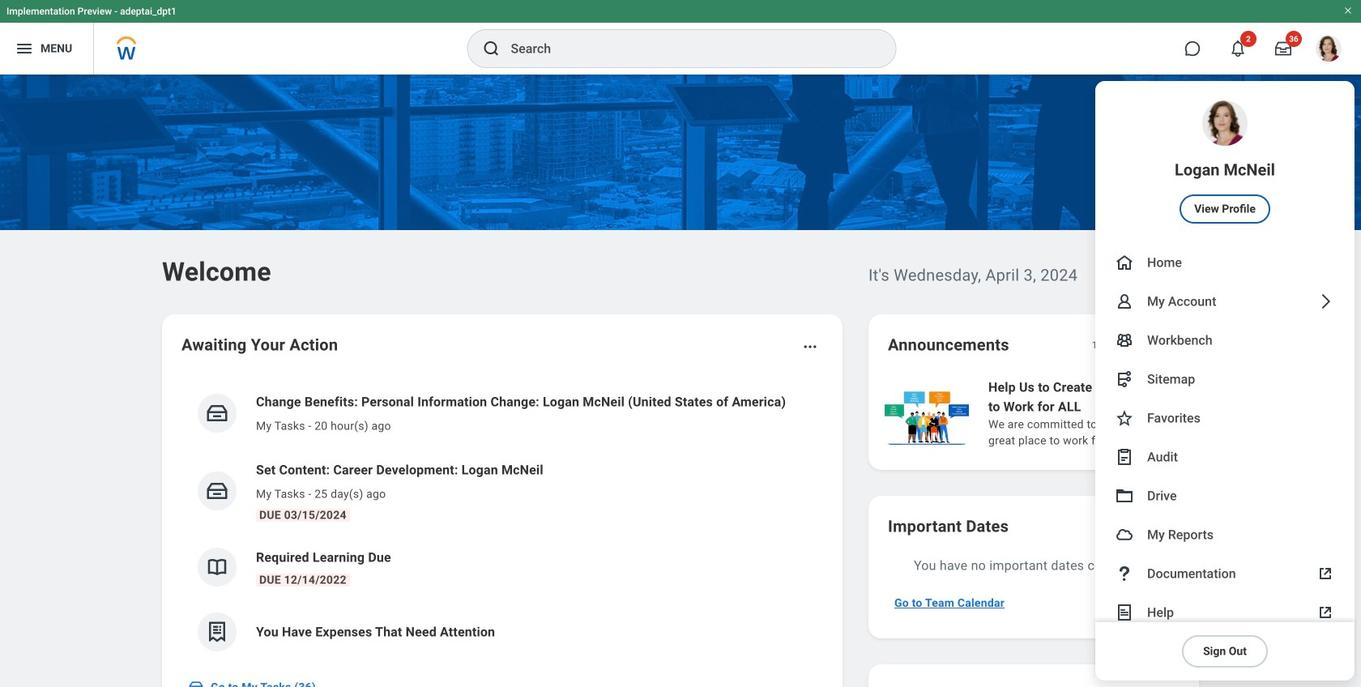 Task type: describe. For each thing, give the bounding box(es) containing it.
11 menu item from the top
[[1096, 593, 1355, 632]]

1 menu item from the top
[[1096, 81, 1355, 243]]

6 menu item from the top
[[1096, 399, 1355, 438]]

notifications large image
[[1231, 41, 1247, 57]]

ext link image for 2nd menu item from the bottom
[[1317, 564, 1336, 584]]

home image
[[1115, 253, 1135, 272]]

7 menu item from the top
[[1096, 438, 1355, 477]]

user image
[[1115, 292, 1135, 311]]

3 menu item from the top
[[1096, 282, 1355, 321]]

chevron left small image
[[1130, 337, 1146, 353]]

paste image
[[1115, 447, 1135, 467]]

0 horizontal spatial list
[[182, 379, 824, 665]]

5 menu item from the top
[[1096, 360, 1355, 399]]

10 menu item from the top
[[1096, 554, 1355, 593]]

star image
[[1115, 409, 1135, 428]]

1 horizontal spatial list
[[882, 376, 1362, 451]]

8 menu item from the top
[[1096, 477, 1355, 516]]



Task type: vqa. For each thing, say whether or not it's contained in the screenshot.
Reports
no



Task type: locate. For each thing, give the bounding box(es) containing it.
main content
[[0, 75, 1362, 687]]

chevron right image
[[1317, 292, 1336, 311]]

status
[[1092, 339, 1119, 352]]

chevron right small image
[[1159, 337, 1175, 353]]

Search Workday  search field
[[511, 31, 863, 66]]

folder open image
[[1115, 486, 1135, 506]]

contact card matrix manager image
[[1115, 331, 1135, 350]]

endpoints image
[[1115, 370, 1135, 389]]

9 menu item from the top
[[1096, 516, 1355, 554]]

dashboard expenses image
[[205, 620, 229, 644]]

ext link image for 11th menu item from the top
[[1317, 603, 1336, 623]]

0 vertical spatial inbox image
[[205, 479, 229, 503]]

1 vertical spatial inbox image
[[188, 679, 204, 687]]

inbox large image
[[1276, 41, 1292, 57]]

0 vertical spatial ext link image
[[1317, 564, 1336, 584]]

0 horizontal spatial inbox image
[[188, 679, 204, 687]]

1 horizontal spatial inbox image
[[205, 479, 229, 503]]

menu
[[1096, 81, 1355, 681]]

close environment banner image
[[1344, 6, 1354, 15]]

1 ext link image from the top
[[1317, 564, 1336, 584]]

book open image
[[205, 555, 229, 580]]

document image
[[1115, 603, 1135, 623]]

menu item
[[1096, 81, 1355, 243], [1096, 243, 1355, 282], [1096, 282, 1355, 321], [1096, 321, 1355, 360], [1096, 360, 1355, 399], [1096, 399, 1355, 438], [1096, 438, 1355, 477], [1096, 477, 1355, 516], [1096, 516, 1355, 554], [1096, 554, 1355, 593], [1096, 593, 1355, 632]]

4 menu item from the top
[[1096, 321, 1355, 360]]

inbox image
[[205, 401, 229, 426]]

justify image
[[15, 39, 34, 58]]

list
[[882, 376, 1362, 451], [182, 379, 824, 665]]

banner
[[0, 0, 1362, 681]]

ext link image
[[1317, 564, 1336, 584], [1317, 603, 1336, 623]]

search image
[[482, 39, 501, 58]]

2 menu item from the top
[[1096, 243, 1355, 282]]

question image
[[1115, 564, 1135, 584]]

1 vertical spatial ext link image
[[1317, 603, 1336, 623]]

2 ext link image from the top
[[1317, 603, 1336, 623]]

avatar image
[[1115, 525, 1135, 545]]

related actions image
[[803, 339, 819, 355]]

inbox image
[[205, 479, 229, 503], [188, 679, 204, 687]]

logan mcneil image
[[1317, 36, 1342, 62]]



